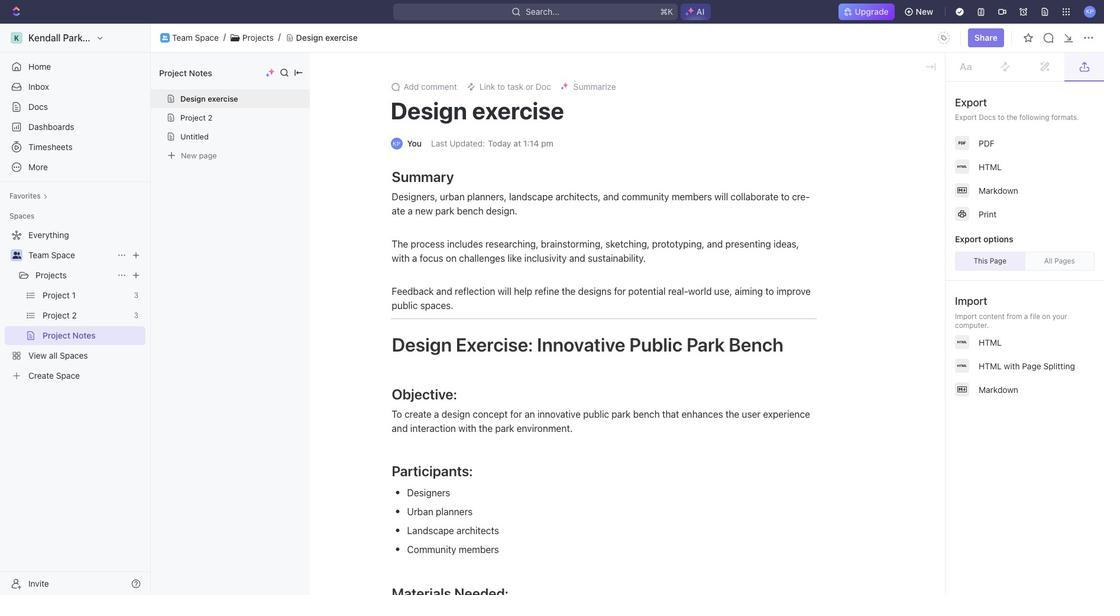 Task type: describe. For each thing, give the bounding box(es) containing it.
exercise for project 2
[[208, 94, 238, 103]]

user
[[742, 409, 761, 420]]

ai
[[697, 7, 705, 17]]

0 vertical spatial page
[[990, 257, 1007, 266]]

page
[[199, 151, 217, 160]]

feedback and reflection will help refine the designs for potential real-world use, aiming to improve public spaces.
[[392, 286, 813, 311]]

community
[[407, 545, 456, 555]]

favorites button
[[5, 189, 52, 203]]

for inside feedback and reflection will help refine the designs for potential real-world use, aiming to improve public spaces.
[[614, 286, 626, 297]]

share
[[975, 33, 998, 43]]

design exercise: innovative public park bench
[[392, 334, 784, 356]]

1 vertical spatial members
[[459, 545, 499, 555]]

workspace
[[97, 33, 146, 43]]

aiming
[[735, 286, 763, 297]]

planners
[[436, 507, 473, 517]]

and down brainstorming,
[[569, 253, 585, 264]]

spaces.
[[420, 300, 453, 311]]

focus
[[420, 253, 443, 264]]

inbox
[[28, 82, 49, 92]]

and left presenting
[[707, 239, 723, 250]]

comment
[[421, 82, 457, 92]]

to inside feedback and reflection will help refine the designs for potential real-world use, aiming to improve public spaces.
[[765, 286, 774, 297]]

experience
[[763, 409, 810, 420]]

interaction
[[410, 423, 456, 434]]

today
[[488, 138, 511, 148]]

splitting
[[1044, 361, 1075, 371]]

0 horizontal spatial spaces
[[9, 212, 34, 221]]

participants:
[[392, 463, 473, 480]]

that
[[662, 409, 679, 420]]

kp button
[[1081, 2, 1099, 21]]

project for project 1 link
[[43, 290, 70, 300]]

the process includes researching, brainstorming, sketching, prototyping, and presenting ideas, with a focus on challenges like inclusivity and sustainability.
[[392, 239, 802, 264]]

like
[[508, 253, 522, 264]]

last
[[431, 138, 447, 148]]

cre
[[792, 192, 810, 202]]

invite
[[28, 579, 49, 589]]

includes
[[447, 239, 483, 250]]

3 for 1
[[134, 291, 138, 300]]

1 vertical spatial kp
[[393, 140, 400, 147]]

design exercise for project 2
[[180, 94, 238, 103]]

new button
[[899, 2, 940, 21]]

notes inside tree
[[73, 331, 96, 341]]

sustainability.
[[588, 253, 646, 264]]

help
[[514, 286, 532, 297]]

community members
[[407, 545, 499, 555]]

members inside designers, urban planners, landscape architects, and community members will collaborate to cre ate a new park bench design.
[[672, 192, 712, 202]]

all
[[1044, 257, 1053, 266]]

designers,
[[392, 192, 438, 202]]

parks's
[[63, 33, 95, 43]]

link to task or doc
[[479, 82, 551, 92]]

dropdown menu image
[[934, 28, 953, 47]]

project for project 2 link
[[43, 310, 70, 321]]

1 horizontal spatial projects link
[[242, 32, 274, 43]]

project 2 inside sidebar navigation
[[43, 310, 77, 321]]

collaborate
[[731, 192, 779, 202]]

1 horizontal spatial project 2
[[180, 113, 212, 122]]

bench inside to create a design concept for an innovative public park bench that enhances the user experience and interaction with the park environment.
[[633, 409, 660, 420]]

the left user
[[726, 409, 739, 420]]

1
[[72, 290, 76, 300]]

exercise:
[[456, 334, 533, 356]]

create space link
[[5, 367, 143, 386]]

innovative
[[537, 409, 581, 420]]

planners,
[[467, 192, 507, 202]]

1 horizontal spatial docs
[[979, 113, 996, 122]]

projects for bottom projects link
[[35, 270, 67, 280]]

this
[[974, 257, 988, 266]]

2 markdown from the top
[[979, 385, 1018, 395]]

1 horizontal spatial 2
[[208, 113, 212, 122]]

team space for the team space link associated with the user group image to the right
[[172, 32, 219, 42]]

pm
[[541, 138, 553, 148]]

team space link for the user group image to the right
[[172, 32, 219, 43]]

at
[[513, 138, 521, 148]]

1 horizontal spatial team
[[172, 32, 193, 42]]

new for new page
[[181, 151, 197, 160]]

search...
[[526, 7, 559, 17]]

1 horizontal spatial exercise
[[325, 32, 358, 42]]

with inside the process includes researching, brainstorming, sketching, prototyping, and presenting ideas, with a focus on challenges like inclusivity and sustainability.
[[392, 253, 410, 264]]

landscape architects
[[407, 526, 499, 536]]

more button
[[5, 158, 145, 177]]

1 horizontal spatial design exercise
[[296, 32, 358, 42]]

this page
[[974, 257, 1007, 266]]

will inside feedback and reflection will help refine the designs for potential real-world use, aiming to improve public spaces.
[[498, 286, 512, 297]]

on
[[446, 253, 457, 264]]

for inside to create a design concept for an innovative public park bench that enhances the user experience and interaction with the park environment.
[[510, 409, 522, 420]]

upgrade link
[[838, 4, 895, 20]]

bench inside designers, urban planners, landscape architects, and community members will collaborate to cre ate a new park bench design.
[[457, 206, 484, 216]]

1 vertical spatial page
[[1022, 361, 1041, 371]]

user group image inside tree
[[12, 252, 21, 259]]

public inside feedback and reflection will help refine the designs for potential real-world use, aiming to improve public spaces.
[[392, 300, 418, 311]]

kendall parks's workspace
[[28, 33, 146, 43]]

improve
[[777, 286, 811, 297]]

landscape
[[407, 526, 454, 536]]

project 2 link
[[43, 306, 129, 325]]

you
[[407, 138, 422, 148]]

architects
[[457, 526, 499, 536]]

dashboards
[[28, 122, 74, 132]]

inclusivity
[[524, 253, 567, 264]]

exercise for designers, urban planners, landscape architects, and community members will collaborate to cre ate a new park bench design.
[[472, 96, 564, 124]]

project 1
[[43, 290, 76, 300]]

project notes link
[[43, 326, 143, 345]]

to inside dropdown button
[[497, 82, 505, 92]]

doc
[[536, 82, 551, 92]]

bench
[[729, 334, 784, 356]]

a inside designers, urban planners, landscape architects, and community members will collaborate to cre ate a new park bench design.
[[408, 206, 413, 216]]

html with page splitting
[[979, 361, 1075, 371]]

summarize
[[573, 82, 616, 92]]

enhances
[[682, 409, 723, 420]]

environment.
[[517, 423, 573, 434]]

⌘k
[[660, 7, 673, 17]]

project 1 link
[[43, 286, 129, 305]]

dashboards link
[[5, 118, 145, 137]]

ai button
[[681, 4, 711, 20]]

updated:
[[450, 138, 485, 148]]

favorites
[[9, 192, 41, 200]]

options
[[984, 234, 1013, 244]]

potential
[[628, 286, 666, 297]]

urban
[[440, 192, 465, 202]]

1 vertical spatial space
[[51, 250, 75, 260]]

add
[[404, 82, 419, 92]]

create
[[405, 409, 432, 420]]

kendall parks's workspace, , element
[[11, 32, 22, 44]]

with inside to create a design concept for an innovative public park bench that enhances the user experience and interaction with the park environment.
[[458, 423, 476, 434]]

2 vertical spatial space
[[56, 371, 80, 381]]

real-
[[668, 286, 688, 297]]

inbox link
[[5, 77, 145, 96]]

park inside designers, urban planners, landscape architects, and community members will collaborate to cre ate a new park bench design.
[[435, 206, 454, 216]]

upgrade
[[855, 7, 889, 17]]

public inside to create a design concept for an innovative public park bench that enhances the user experience and interaction with the park environment.
[[583, 409, 609, 420]]

team space link for the user group image in tree
[[28, 246, 112, 265]]



Task type: locate. For each thing, give the bounding box(es) containing it.
a left focus
[[412, 253, 417, 264]]

page left splitting
[[1022, 361, 1041, 371]]

0 horizontal spatial exercise
[[208, 94, 238, 103]]

1 vertical spatial team
[[28, 250, 49, 260]]

0 vertical spatial team space
[[172, 32, 219, 42]]

0 vertical spatial team space link
[[172, 32, 219, 43]]

new page
[[181, 151, 217, 160]]

1 vertical spatial a
[[412, 253, 417, 264]]

import
[[955, 295, 987, 308]]

members
[[672, 192, 712, 202], [459, 545, 499, 555]]

0 vertical spatial docs
[[28, 102, 48, 112]]

1 vertical spatial projects
[[35, 270, 67, 280]]

to right aiming
[[765, 286, 774, 297]]

2 export from the top
[[955, 113, 977, 122]]

home
[[28, 62, 51, 72]]

0 vertical spatial new
[[916, 7, 933, 17]]

all
[[49, 351, 58, 361]]

exercise
[[325, 32, 358, 42], [208, 94, 238, 103], [472, 96, 564, 124]]

for left an
[[510, 409, 522, 420]]

1 vertical spatial 2
[[72, 310, 77, 321]]

1 vertical spatial project 2
[[43, 310, 77, 321]]

more
[[28, 162, 48, 172]]

3 up project notes link
[[134, 311, 138, 320]]

0 horizontal spatial project notes
[[43, 331, 96, 341]]

home link
[[5, 57, 145, 76]]

pages
[[1055, 257, 1075, 266]]

add comment
[[404, 82, 457, 92]]

docs inside sidebar navigation
[[28, 102, 48, 112]]

urban
[[407, 507, 433, 517]]

refine
[[535, 286, 559, 297]]

2 horizontal spatial park
[[612, 409, 631, 420]]

spaces down favorites
[[9, 212, 34, 221]]

a inside the process includes researching, brainstorming, sketching, prototyping, and presenting ideas, with a focus on challenges like inclusivity and sustainability.
[[412, 253, 417, 264]]

3 export from the top
[[955, 234, 981, 244]]

new inside new button
[[916, 7, 933, 17]]

tree
[[5, 226, 145, 386]]

a up interaction
[[434, 409, 439, 420]]

public right innovative
[[583, 409, 609, 420]]

with down the
[[392, 253, 410, 264]]

1 export from the top
[[955, 96, 987, 109]]

design exercise
[[296, 32, 358, 42], [180, 94, 238, 103], [391, 96, 564, 124]]

1 vertical spatial for
[[510, 409, 522, 420]]

sidebar navigation
[[0, 24, 153, 596]]

3 for 2
[[134, 311, 138, 320]]

the inside feedback and reflection will help refine the designs for potential real-world use, aiming to improve public spaces.
[[562, 286, 576, 297]]

and inside designers, urban planners, landscape architects, and community members will collaborate to cre ate a new park bench design.
[[603, 192, 619, 202]]

user group image
[[162, 35, 168, 40], [12, 252, 21, 259]]

0 vertical spatial with
[[392, 253, 410, 264]]

export for export
[[955, 96, 987, 109]]

1 horizontal spatial members
[[672, 192, 712, 202]]

urban planners
[[407, 507, 473, 517]]

park
[[687, 334, 725, 356]]

markdown down html with page splitting
[[979, 385, 1018, 395]]

1 horizontal spatial page
[[1022, 361, 1041, 371]]

the
[[392, 239, 408, 250]]

markdown
[[979, 185, 1018, 195], [979, 385, 1018, 395]]

following
[[1020, 113, 1049, 122]]

project notes inside tree
[[43, 331, 96, 341]]

with left splitting
[[1004, 361, 1020, 371]]

will inside designers, urban planners, landscape architects, and community members will collaborate to cre ate a new park bench design.
[[714, 192, 728, 202]]

1 vertical spatial public
[[583, 409, 609, 420]]

0 horizontal spatial team space link
[[28, 246, 112, 265]]

kendall
[[28, 33, 61, 43]]

1 vertical spatial bench
[[633, 409, 660, 420]]

0 vertical spatial a
[[408, 206, 413, 216]]

0 vertical spatial notes
[[189, 68, 212, 78]]

to right link at the top of page
[[497, 82, 505, 92]]

create space
[[28, 371, 80, 381]]

0 vertical spatial project 2
[[180, 113, 212, 122]]

members down architects
[[459, 545, 499, 555]]

1:14
[[523, 138, 539, 148]]

feedback
[[392, 286, 434, 297]]

public
[[392, 300, 418, 311], [583, 409, 609, 420]]

tree containing everything
[[5, 226, 145, 386]]

1 horizontal spatial spaces
[[60, 351, 88, 361]]

public down feedback
[[392, 300, 418, 311]]

and down the to
[[392, 423, 408, 434]]

task
[[507, 82, 523, 92]]

1 horizontal spatial team space link
[[172, 32, 219, 43]]

architects,
[[556, 192, 601, 202]]

park left that
[[612, 409, 631, 420]]

export for export docs to the following formats.
[[955, 113, 977, 122]]

0 horizontal spatial for
[[510, 409, 522, 420]]

1 horizontal spatial notes
[[189, 68, 212, 78]]

0 vertical spatial members
[[672, 192, 712, 202]]

and right architects,
[[603, 192, 619, 202]]

1 vertical spatial html
[[979, 337, 1002, 347]]

1 horizontal spatial for
[[614, 286, 626, 297]]

with down the design
[[458, 423, 476, 434]]

new right upgrade
[[916, 7, 933, 17]]

tree inside sidebar navigation
[[5, 226, 145, 386]]

space
[[195, 32, 219, 42], [51, 250, 75, 260], [56, 371, 80, 381]]

1 horizontal spatial project notes
[[159, 68, 212, 78]]

page right the this
[[990, 257, 1007, 266]]

0 horizontal spatial design exercise
[[180, 94, 238, 103]]

designs
[[578, 286, 612, 297]]

3
[[134, 291, 138, 300], [134, 311, 138, 320]]

docs link
[[5, 98, 145, 117]]

design exercise for designers, urban planners, landscape architects, and community members will collaborate to cre ate a new park bench design.
[[391, 96, 564, 124]]

project for project notes link
[[43, 331, 70, 341]]

pdf
[[979, 138, 995, 148]]

k
[[14, 33, 19, 42]]

team inside tree
[[28, 250, 49, 260]]

1 vertical spatial user group image
[[12, 252, 21, 259]]

markdown up print
[[979, 185, 1018, 195]]

project 2
[[180, 113, 212, 122], [43, 310, 77, 321]]

0 vertical spatial html
[[979, 162, 1002, 172]]

0 horizontal spatial user group image
[[12, 252, 21, 259]]

to left cre
[[781, 192, 790, 202]]

presenting
[[725, 239, 771, 250]]

to inside designers, urban planners, landscape architects, and community members will collaborate to cre ate a new park bench design.
[[781, 192, 790, 202]]

spaces inside tree
[[60, 351, 88, 361]]

0 vertical spatial spaces
[[9, 212, 34, 221]]

a left new
[[408, 206, 413, 216]]

create
[[28, 371, 54, 381]]

and inside feedback and reflection will help refine the designs for potential real-world use, aiming to improve public spaces.
[[436, 286, 452, 297]]

project notes
[[159, 68, 212, 78], [43, 331, 96, 341]]

2 vertical spatial with
[[458, 423, 476, 434]]

for right designs
[[614, 286, 626, 297]]

3 html from the top
[[979, 361, 1002, 371]]

1 horizontal spatial bench
[[633, 409, 660, 420]]

0 horizontal spatial 2
[[72, 310, 77, 321]]

kp inside dropdown button
[[1086, 8, 1094, 15]]

1 vertical spatial team space link
[[28, 246, 112, 265]]

0 vertical spatial for
[[614, 286, 626, 297]]

2 inside tree
[[72, 310, 77, 321]]

1 vertical spatial park
[[612, 409, 631, 420]]

designers, urban planners, landscape architects, and community members will collaborate to cre ate a new park bench design.
[[392, 192, 810, 216]]

1 vertical spatial docs
[[979, 113, 996, 122]]

new left page
[[181, 151, 197, 160]]

1 horizontal spatial kp
[[1086, 8, 1094, 15]]

new for new
[[916, 7, 933, 17]]

projects link
[[242, 32, 274, 43], [35, 266, 112, 285]]

design.
[[486, 206, 517, 216]]

use,
[[714, 286, 732, 297]]

0 vertical spatial team
[[172, 32, 193, 42]]

1 horizontal spatial new
[[916, 7, 933, 17]]

park down concept
[[495, 423, 514, 434]]

project 2 down project 1
[[43, 310, 77, 321]]

export options
[[955, 234, 1013, 244]]

1 horizontal spatial with
[[458, 423, 476, 434]]

html
[[979, 162, 1002, 172], [979, 337, 1002, 347], [979, 361, 1002, 371]]

a inside to create a design concept for an innovative public park bench that enhances the user experience and interaction with the park environment.
[[434, 409, 439, 420]]

bench
[[457, 206, 484, 216], [633, 409, 660, 420]]

2 up the untitled
[[208, 113, 212, 122]]

2 html from the top
[[979, 337, 1002, 347]]

new
[[916, 7, 933, 17], [181, 151, 197, 160]]

2 3 from the top
[[134, 311, 138, 320]]

2 vertical spatial export
[[955, 234, 981, 244]]

0 vertical spatial park
[[435, 206, 454, 216]]

0 vertical spatial 3
[[134, 291, 138, 300]]

bench down planners,
[[457, 206, 484, 216]]

0 vertical spatial kp
[[1086, 8, 1094, 15]]

1 horizontal spatial user group image
[[162, 35, 168, 40]]

0 vertical spatial projects
[[242, 32, 274, 42]]

projects inside tree
[[35, 270, 67, 280]]

1 vertical spatial team space
[[28, 250, 75, 260]]

2 vertical spatial html
[[979, 361, 1002, 371]]

members right community
[[672, 192, 712, 202]]

team space inside tree
[[28, 250, 75, 260]]

0 vertical spatial project notes
[[159, 68, 212, 78]]

and up spaces.
[[436, 286, 452, 297]]

formats.
[[1051, 113, 1079, 122]]

or
[[526, 82, 534, 92]]

0 vertical spatial projects link
[[242, 32, 274, 43]]

0 horizontal spatial kp
[[393, 140, 400, 147]]

bench left that
[[633, 409, 660, 420]]

0 horizontal spatial page
[[990, 257, 1007, 266]]

0 horizontal spatial notes
[[73, 331, 96, 341]]

print
[[979, 209, 997, 219]]

link
[[479, 82, 495, 92]]

public
[[629, 334, 683, 356]]

docs up pdf
[[979, 113, 996, 122]]

world
[[688, 286, 712, 297]]

3 right project 1 link
[[134, 291, 138, 300]]

1 vertical spatial will
[[498, 286, 512, 297]]

1 markdown from the top
[[979, 185, 1018, 195]]

landscape
[[509, 192, 553, 202]]

0 horizontal spatial bench
[[457, 206, 484, 216]]

0 horizontal spatial team
[[28, 250, 49, 260]]

0 horizontal spatial team space
[[28, 250, 75, 260]]

innovative
[[537, 334, 625, 356]]

2 down the 1
[[72, 310, 77, 321]]

0 vertical spatial user group image
[[162, 35, 168, 40]]

spaces up create space link
[[60, 351, 88, 361]]

1 vertical spatial notes
[[73, 331, 96, 341]]

everything link
[[5, 226, 143, 245]]

1 vertical spatial projects link
[[35, 266, 112, 285]]

and inside to create a design concept for an innovative public park bench that enhances the user experience and interaction with the park environment.
[[392, 423, 408, 434]]

0 vertical spatial export
[[955, 96, 987, 109]]

the right refine
[[562, 286, 576, 297]]

1 html from the top
[[979, 162, 1002, 172]]

0 horizontal spatial docs
[[28, 102, 48, 112]]

park down urban
[[435, 206, 454, 216]]

1 3 from the top
[[134, 291, 138, 300]]

1 vertical spatial export
[[955, 113, 977, 122]]

with
[[392, 253, 410, 264], [1004, 361, 1020, 371], [458, 423, 476, 434]]

will
[[714, 192, 728, 202], [498, 286, 512, 297]]

brainstorming,
[[541, 239, 603, 250]]

notes
[[189, 68, 212, 78], [73, 331, 96, 341]]

0 vertical spatial space
[[195, 32, 219, 42]]

2 vertical spatial a
[[434, 409, 439, 420]]

docs
[[28, 102, 48, 112], [979, 113, 996, 122]]

projects for rightmost projects link
[[242, 32, 274, 42]]

2 horizontal spatial design exercise
[[391, 96, 564, 124]]

project 2 up the untitled
[[180, 113, 212, 122]]

timesheets
[[28, 142, 73, 152]]

0 horizontal spatial project 2
[[43, 310, 77, 321]]

researching,
[[485, 239, 538, 250]]

reflection
[[455, 286, 495, 297]]

0 horizontal spatial park
[[435, 206, 454, 216]]

1 horizontal spatial will
[[714, 192, 728, 202]]

design
[[442, 409, 470, 420]]

0 vertical spatial will
[[714, 192, 728, 202]]

sketching,
[[606, 239, 650, 250]]

will left collaborate
[[714, 192, 728, 202]]

to create a design concept for an innovative public park bench that enhances the user experience and interaction with the park environment.
[[392, 409, 813, 434]]

team space for the user group image in tree's the team space link
[[28, 250, 75, 260]]

0 horizontal spatial projects
[[35, 270, 67, 280]]

the left following at the top
[[1007, 113, 1018, 122]]

export for export options
[[955, 234, 981, 244]]

the down concept
[[479, 423, 493, 434]]

link to task or doc button
[[462, 79, 556, 95]]

timesheets link
[[5, 138, 145, 157]]

kp
[[1086, 8, 1094, 15], [393, 140, 400, 147]]

2 horizontal spatial with
[[1004, 361, 1020, 371]]

to left following at the top
[[998, 113, 1005, 122]]

page
[[990, 257, 1007, 266], [1022, 361, 1041, 371]]

team
[[172, 32, 193, 42], [28, 250, 49, 260]]

1 horizontal spatial team space
[[172, 32, 219, 42]]

0 horizontal spatial new
[[181, 151, 197, 160]]

will left help
[[498, 286, 512, 297]]

0 horizontal spatial public
[[392, 300, 418, 311]]

1 horizontal spatial park
[[495, 423, 514, 434]]

0 horizontal spatial with
[[392, 253, 410, 264]]

docs down inbox
[[28, 102, 48, 112]]

0 vertical spatial bench
[[457, 206, 484, 216]]

1 vertical spatial with
[[1004, 361, 1020, 371]]

0 horizontal spatial projects link
[[35, 266, 112, 285]]

1 horizontal spatial projects
[[242, 32, 274, 42]]

view all spaces
[[28, 351, 88, 361]]

1 vertical spatial new
[[181, 151, 197, 160]]



Task type: vqa. For each thing, say whether or not it's contained in the screenshot.
left 'park'
yes



